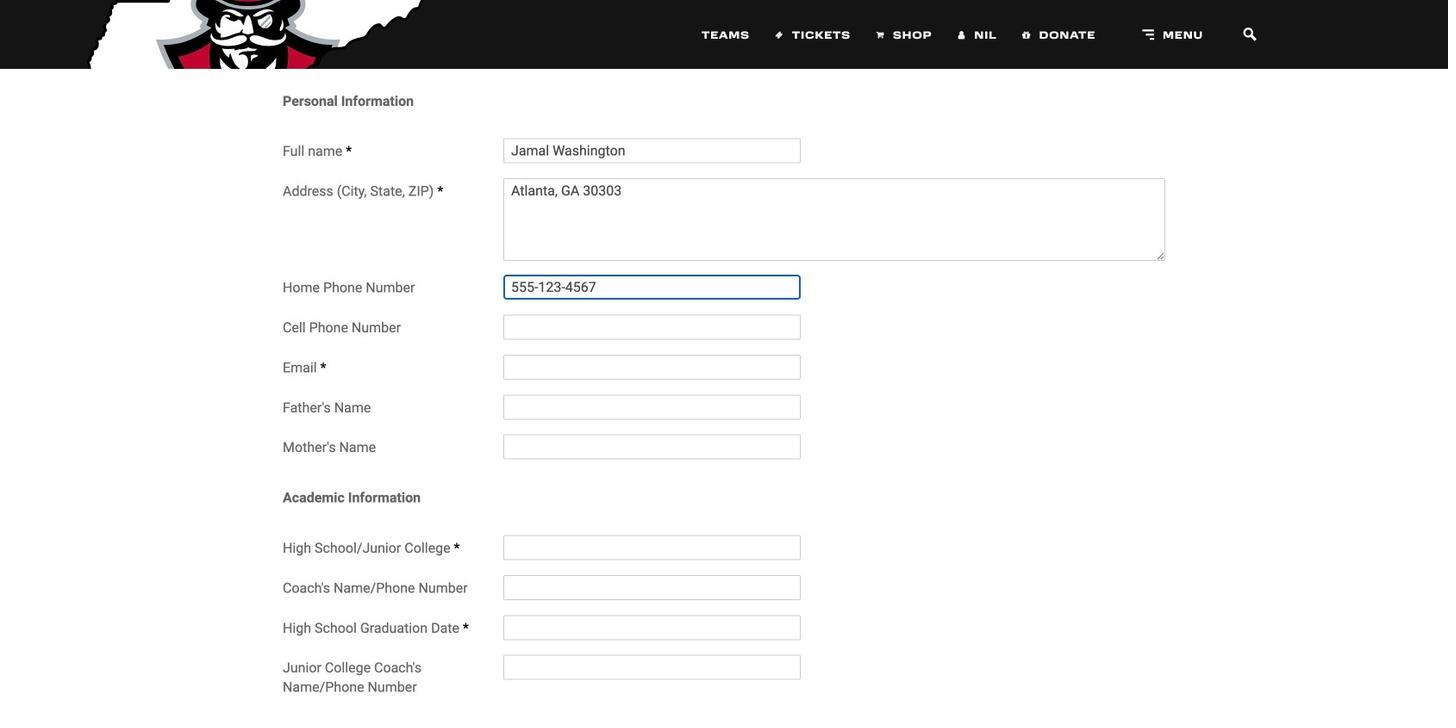 Task type: vqa. For each thing, say whether or not it's contained in the screenshot.
Fairfield_Rotator2022 image
no



Task type: locate. For each thing, give the bounding box(es) containing it.
None text field
[[503, 139, 801, 164], [503, 179, 1165, 261], [503, 355, 801, 380], [503, 435, 801, 460], [503, 616, 801, 641], [503, 656, 801, 681], [503, 139, 801, 164], [503, 179, 1165, 261], [503, 355, 801, 380], [503, 435, 801, 460], [503, 616, 801, 641], [503, 656, 801, 681]]

None text field
[[503, 275, 801, 300], [503, 315, 801, 340], [503, 395, 801, 420], [503, 536, 801, 561], [503, 576, 801, 601], [503, 275, 801, 300], [503, 315, 801, 340], [503, 395, 801, 420], [503, 536, 801, 561], [503, 576, 801, 601]]

None search field
[[1224, 0, 1277, 69]]

austin peay image
[[77, 0, 431, 78]]



Task type: describe. For each thing, give the bounding box(es) containing it.
toggle search form image
[[1236, 24, 1265, 45]]



